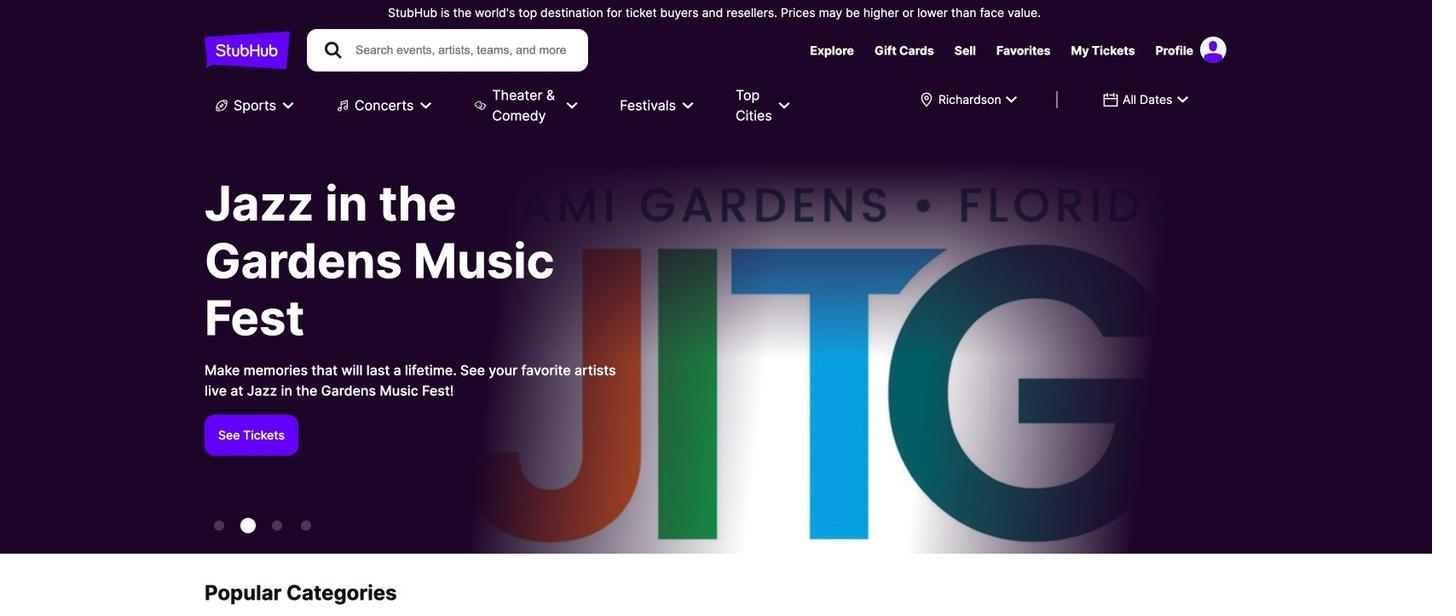 Task type: vqa. For each thing, say whether or not it's contained in the screenshot.
second US National Flag image from the bottom of the page
no



Task type: locate. For each thing, give the bounding box(es) containing it.
3 - nate bargatze image
[[301, 521, 311, 531]]

None field
[[908, 84, 1029, 115], [1092, 84, 1200, 115], [908, 84, 1029, 115], [1092, 84, 1200, 115]]



Task type: describe. For each thing, give the bounding box(es) containing it.
2 - eagles image
[[272, 521, 282, 531]]

stubhub image
[[205, 29, 290, 72]]

0 - nba image
[[214, 521, 224, 531]]

Search events, artists, teams, and more field
[[354, 41, 572, 60]]

1 - jazz in the gardens music fest image
[[240, 518, 256, 534]]



